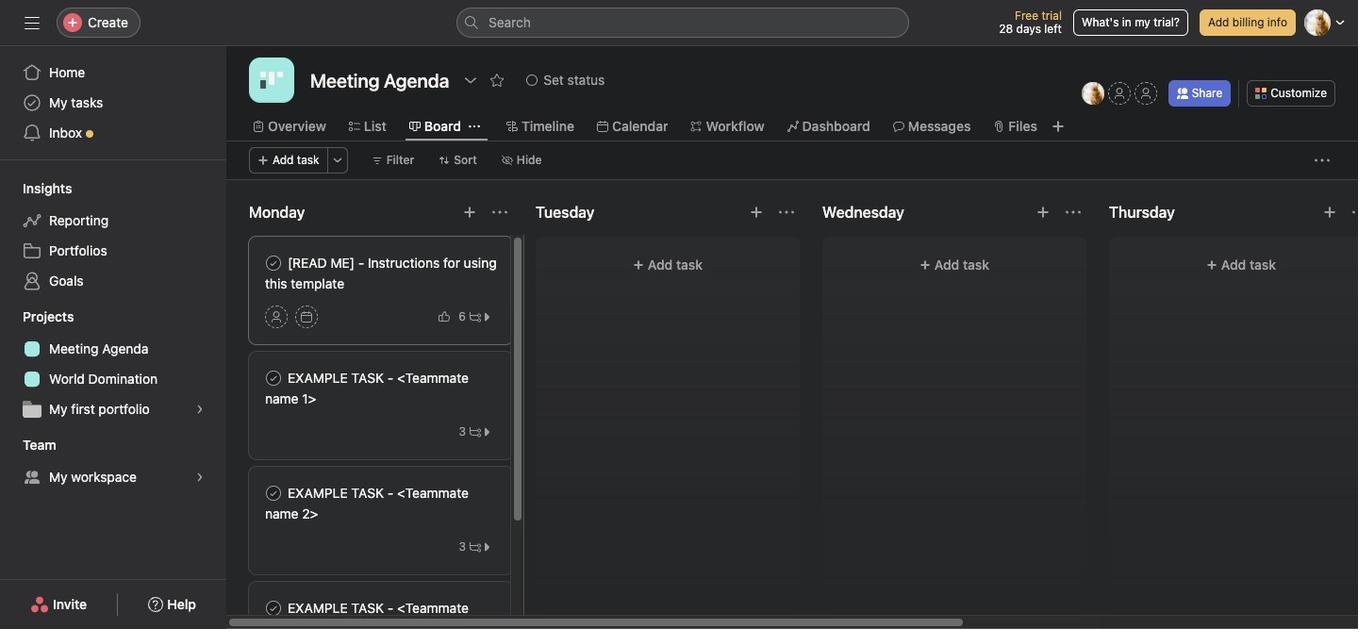 Task type: vqa. For each thing, say whether or not it's contained in the screenshot.
cross-
no



Task type: describe. For each thing, give the bounding box(es) containing it.
example task - <teammate name 1>
[[265, 370, 469, 407]]

add billing info button
[[1200, 9, 1296, 36]]

search list box
[[457, 8, 909, 38]]

teams element
[[0, 428, 226, 496]]

billing
[[1233, 15, 1265, 29]]

my first portfolio link
[[11, 394, 215, 425]]

28
[[999, 22, 1013, 36]]

Completed checkbox
[[262, 252, 285, 275]]

name for example task - <teammate name 1>
[[265, 391, 299, 407]]

tasks
[[71, 94, 103, 110]]

customize button
[[1247, 80, 1336, 107]]

my workspace link
[[11, 462, 215, 492]]

task for tuesday
[[676, 257, 703, 273]]

calendar
[[612, 118, 668, 134]]

insights button
[[0, 179, 72, 198]]

my for my tasks
[[49, 94, 67, 110]]

help
[[167, 596, 196, 612]]

add task button for tuesday
[[547, 248, 789, 282]]

more section actions image for tuesday
[[779, 205, 794, 220]]

team
[[23, 437, 56, 453]]

overview link
[[253, 116, 326, 137]]

hide sidebar image
[[25, 15, 40, 30]]

search button
[[457, 8, 909, 38]]

workspace
[[71, 469, 137, 485]]

status
[[568, 72, 605, 88]]

hide button
[[493, 147, 551, 174]]

using
[[464, 255, 497, 271]]

completed checkbox for example task - <teammate name 3>
[[262, 597, 285, 620]]

world domination link
[[11, 364, 215, 394]]

- for 3>
[[388, 600, 394, 616]]

projects
[[23, 308, 74, 325]]

tuesday
[[536, 204, 595, 221]]

add inside button
[[1208, 15, 1230, 29]]

my tasks link
[[11, 88, 215, 118]]

portfolios
[[49, 242, 107, 258]]

task for 3>
[[351, 600, 384, 616]]

workflow link
[[691, 116, 765, 137]]

my for my workspace
[[49, 469, 67, 485]]

reporting
[[49, 212, 109, 228]]

projects button
[[0, 308, 74, 326]]

projects element
[[0, 300, 226, 428]]

1 horizontal spatial more actions image
[[1315, 153, 1330, 168]]

3 for example task - <teammate name 2>
[[459, 540, 466, 554]]

board link
[[409, 116, 461, 137]]

share
[[1192, 86, 1223, 100]]

timeline
[[522, 118, 574, 134]]

0 horizontal spatial more actions image
[[332, 155, 343, 166]]

my
[[1135, 15, 1151, 29]]

<teammate for example task - <teammate name 3>
[[397, 600, 469, 616]]

goals
[[49, 273, 84, 289]]

list link
[[349, 116, 387, 137]]

completed image
[[262, 597, 285, 620]]

trial
[[1042, 8, 1062, 23]]

example for 2>
[[288, 485, 348, 501]]

example for 3>
[[288, 600, 348, 616]]

board
[[424, 118, 461, 134]]

workflow
[[706, 118, 765, 134]]

add task for wednesday
[[935, 257, 990, 273]]

dashboard link
[[787, 116, 871, 137]]

create button
[[57, 8, 141, 38]]

thursday
[[1109, 204, 1175, 221]]

home
[[49, 64, 85, 80]]

0 likes. click to like this task image
[[439, 311, 450, 323]]

name for example task - <teammate name 2>
[[265, 506, 299, 522]]

sort button
[[430, 147, 486, 174]]

show options image
[[463, 73, 479, 88]]

set status
[[544, 72, 605, 88]]

task for thursday
[[1250, 257, 1277, 273]]

<teammate for example task - <teammate name 2>
[[397, 485, 469, 501]]

completed image for example task - <teammate name 2>
[[262, 482, 285, 505]]

add task button for wednesday
[[834, 248, 1075, 282]]

3 button for example task - <teammate name 1>
[[454, 423, 497, 442]]

monday
[[249, 204, 305, 221]]

set status button
[[518, 67, 614, 93]]

[read me] - instructions for using this template
[[265, 255, 497, 292]]

what's in my trial?
[[1082, 15, 1180, 29]]

sort
[[454, 153, 477, 167]]

6 button
[[454, 308, 497, 326]]

add for tuesday
[[648, 257, 673, 273]]

what's
[[1082, 15, 1119, 29]]

messages
[[908, 118, 971, 134]]

example task - <teammate name 3>
[[265, 600, 469, 629]]

3 button for example task - <teammate name 2>
[[454, 538, 497, 557]]

search
[[489, 14, 531, 30]]

inbox
[[49, 125, 82, 141]]

add task for thursday
[[1222, 257, 1277, 273]]

days
[[1017, 22, 1042, 36]]

hide
[[517, 153, 542, 167]]

tab actions image
[[469, 121, 480, 132]]

add task image for wednesday
[[1036, 205, 1051, 220]]

3 for example task - <teammate name 1>
[[459, 425, 466, 439]]

my first portfolio
[[49, 401, 150, 417]]

info
[[1268, 15, 1288, 29]]

completed image for [read me] - instructions for using this template
[[262, 252, 285, 275]]



Task type: locate. For each thing, give the bounding box(es) containing it.
1 horizontal spatial more section actions image
[[1353, 205, 1359, 220]]

1 completed checkbox from the top
[[262, 367, 285, 390]]

calendar link
[[597, 116, 668, 137]]

example task - <teammate name 2>
[[265, 485, 469, 522]]

0 horizontal spatial add task image
[[1036, 205, 1051, 220]]

me]
[[331, 255, 355, 271]]

meeting
[[49, 341, 99, 357]]

0 horizontal spatial add task image
[[462, 205, 477, 220]]

2 vertical spatial my
[[49, 469, 67, 485]]

example for 1>
[[288, 370, 348, 386]]

add task image for thursday
[[1323, 205, 1338, 220]]

- for 2>
[[388, 485, 394, 501]]

more section actions image left thursday at top
[[1066, 205, 1081, 220]]

add for wednesday
[[935, 257, 960, 273]]

in
[[1122, 15, 1132, 29]]

2 task from the top
[[351, 485, 384, 501]]

1 name from the top
[[265, 391, 299, 407]]

0 vertical spatial 3
[[459, 425, 466, 439]]

reporting link
[[11, 206, 215, 236]]

1 vertical spatial my
[[49, 401, 67, 417]]

1 add task image from the left
[[1036, 205, 1051, 220]]

add
[[1208, 15, 1230, 29], [273, 153, 294, 167], [648, 257, 673, 273], [935, 257, 960, 273], [1222, 257, 1247, 273]]

name
[[265, 391, 299, 407], [265, 506, 299, 522], [265, 621, 299, 629]]

task inside "example task - <teammate name 3>"
[[351, 600, 384, 616]]

1 more section actions image from the left
[[779, 205, 794, 220]]

goals link
[[11, 266, 215, 296]]

create
[[88, 14, 128, 30]]

meeting agenda
[[49, 341, 148, 357]]

overview
[[268, 118, 326, 134]]

wednesday
[[823, 204, 905, 221]]

task for wednesday
[[963, 257, 990, 273]]

3>
[[302, 621, 318, 629]]

1 my from the top
[[49, 94, 67, 110]]

0 vertical spatial name
[[265, 391, 299, 407]]

2 add task image from the left
[[1323, 205, 1338, 220]]

add task image
[[1036, 205, 1051, 220], [1323, 205, 1338, 220]]

1 task from the top
[[351, 370, 384, 386]]

my inside "teams" element
[[49, 469, 67, 485]]

3 button
[[454, 423, 497, 442], [454, 538, 497, 557]]

- for using
[[358, 255, 364, 271]]

1 more section actions image from the left
[[492, 205, 508, 220]]

task
[[297, 153, 319, 167], [676, 257, 703, 273], [963, 257, 990, 273], [1250, 257, 1277, 273]]

6
[[459, 309, 466, 324]]

2 more section actions image from the left
[[1353, 205, 1359, 220]]

trial?
[[1154, 15, 1180, 29]]

- for 1>
[[388, 370, 394, 386]]

completed checkbox for example task - <teammate name 2>
[[262, 482, 285, 505]]

what's in my trial? button
[[1074, 9, 1189, 36]]

name inside "example task - <teammate name 3>"
[[265, 621, 299, 629]]

team button
[[0, 436, 56, 455]]

example up "2>"
[[288, 485, 348, 501]]

add task image
[[462, 205, 477, 220], [749, 205, 764, 220]]

3 my from the top
[[49, 469, 67, 485]]

more section actions image up using
[[492, 205, 508, 220]]

0 vertical spatial 3 button
[[454, 423, 497, 442]]

1 vertical spatial 3 button
[[454, 538, 497, 557]]

add task image for tuesday
[[749, 205, 764, 220]]

2 vertical spatial completed image
[[262, 482, 285, 505]]

- inside example task - <teammate name 1>
[[388, 370, 394, 386]]

filter
[[386, 153, 414, 167]]

2>
[[302, 506, 318, 522]]

0 horizontal spatial more section actions image
[[492, 205, 508, 220]]

completed image for example task - <teammate name 1>
[[262, 367, 285, 390]]

2 more section actions image from the left
[[1066, 205, 1081, 220]]

0 vertical spatial <teammate
[[397, 370, 469, 386]]

1 example from the top
[[288, 370, 348, 386]]

None text field
[[306, 63, 454, 97]]

home link
[[11, 58, 215, 88]]

3 completed image from the top
[[262, 482, 285, 505]]

example up 1>
[[288, 370, 348, 386]]

add task image up using
[[462, 205, 477, 220]]

add for thursday
[[1222, 257, 1247, 273]]

free trial 28 days left
[[999, 8, 1062, 36]]

task inside example task - <teammate name 2>
[[351, 485, 384, 501]]

2 vertical spatial name
[[265, 621, 299, 629]]

add task button for thursday
[[1121, 248, 1359, 282]]

see details, my workspace image
[[194, 472, 206, 483]]

3 task from the top
[[351, 600, 384, 616]]

task for 1>
[[351, 370, 384, 386]]

example up "3>"
[[288, 600, 348, 616]]

set
[[544, 72, 564, 88]]

1 vertical spatial task
[[351, 485, 384, 501]]

1 horizontal spatial add task image
[[1323, 205, 1338, 220]]

mb
[[1084, 86, 1102, 100]]

more section actions image for thursday
[[1353, 205, 1359, 220]]

3 completed checkbox from the top
[[262, 597, 285, 620]]

template
[[291, 275, 344, 292]]

share button
[[1169, 80, 1231, 107]]

1 horizontal spatial more section actions image
[[1066, 205, 1081, 220]]

2 add task image from the left
[[749, 205, 764, 220]]

more actions image down customize
[[1315, 153, 1330, 168]]

portfolios link
[[11, 236, 215, 266]]

customize
[[1271, 86, 1327, 100]]

files link
[[994, 116, 1038, 137]]

Completed checkbox
[[262, 367, 285, 390], [262, 482, 285, 505], [262, 597, 285, 620]]

add task
[[273, 153, 319, 167], [648, 257, 703, 273], [935, 257, 990, 273], [1222, 257, 1277, 273]]

example inside "example task - <teammate name 3>"
[[288, 600, 348, 616]]

portfolio
[[99, 401, 150, 417]]

2 completed checkbox from the top
[[262, 482, 285, 505]]

completed checkbox for example task - <teammate name 1>
[[262, 367, 285, 390]]

1 horizontal spatial add task image
[[749, 205, 764, 220]]

task inside example task - <teammate name 1>
[[351, 370, 384, 386]]

3 name from the top
[[265, 621, 299, 629]]

2 name from the top
[[265, 506, 299, 522]]

files
[[1009, 118, 1038, 134]]

example inside example task - <teammate name 1>
[[288, 370, 348, 386]]

0 vertical spatial my
[[49, 94, 67, 110]]

1 vertical spatial example
[[288, 485, 348, 501]]

<teammate inside example task - <teammate name 1>
[[397, 370, 469, 386]]

my down team
[[49, 469, 67, 485]]

2 vertical spatial completed checkbox
[[262, 597, 285, 620]]

invite
[[53, 596, 87, 612]]

0 vertical spatial completed checkbox
[[262, 367, 285, 390]]

my left first
[[49, 401, 67, 417]]

name down completed icon
[[265, 621, 299, 629]]

2 3 from the top
[[459, 540, 466, 554]]

3 <teammate from the top
[[397, 600, 469, 616]]

more section actions image for monday
[[492, 205, 508, 220]]

my inside projects element
[[49, 401, 67, 417]]

more actions image left filter dropdown button at top left
[[332, 155, 343, 166]]

2 <teammate from the top
[[397, 485, 469, 501]]

inbox link
[[11, 118, 215, 148]]

my for my first portfolio
[[49, 401, 67, 417]]

meeting agenda link
[[11, 334, 215, 364]]

- inside "example task - <teammate name 3>"
[[388, 600, 394, 616]]

1 vertical spatial <teammate
[[397, 485, 469, 501]]

<teammate for example task - <teammate name 1>
[[397, 370, 469, 386]]

more section actions image
[[779, 205, 794, 220], [1353, 205, 1359, 220]]

completed image
[[262, 252, 285, 275], [262, 367, 285, 390], [262, 482, 285, 505]]

timeline link
[[507, 116, 574, 137]]

filter button
[[363, 147, 423, 174]]

task for 2>
[[351, 485, 384, 501]]

domination
[[88, 371, 158, 387]]

add billing info
[[1208, 15, 1288, 29]]

see details, my first portfolio image
[[194, 404, 206, 415]]

1 add task image from the left
[[462, 205, 477, 220]]

global element
[[0, 46, 226, 159]]

world
[[49, 371, 85, 387]]

invite button
[[18, 588, 99, 622]]

1 vertical spatial completed image
[[262, 367, 285, 390]]

more section actions image for wednesday
[[1066, 205, 1081, 220]]

0 vertical spatial example
[[288, 370, 348, 386]]

my left tasks
[[49, 94, 67, 110]]

add tab image
[[1051, 119, 1066, 134]]

for
[[443, 255, 460, 271]]

-
[[358, 255, 364, 271], [388, 370, 394, 386], [388, 485, 394, 501], [388, 600, 394, 616]]

2 vertical spatial example
[[288, 600, 348, 616]]

2 3 button from the top
[[454, 538, 497, 557]]

my tasks
[[49, 94, 103, 110]]

name for example task - <teammate name 3>
[[265, 621, 299, 629]]

my inside 'link'
[[49, 94, 67, 110]]

more actions image
[[1315, 153, 1330, 168], [332, 155, 343, 166]]

[read
[[288, 255, 327, 271]]

- inside example task - <teammate name 2>
[[388, 485, 394, 501]]

add task button
[[249, 147, 328, 174], [547, 248, 789, 282], [834, 248, 1075, 282], [1121, 248, 1359, 282]]

1 completed image from the top
[[262, 252, 285, 275]]

dashboard
[[802, 118, 871, 134]]

1 3 from the top
[[459, 425, 466, 439]]

3 example from the top
[[288, 600, 348, 616]]

mb button
[[1082, 82, 1104, 105]]

this
[[265, 275, 287, 292]]

1 <teammate from the top
[[397, 370, 469, 386]]

2 vertical spatial <teammate
[[397, 600, 469, 616]]

2 my from the top
[[49, 401, 67, 417]]

example inside example task - <teammate name 2>
[[288, 485, 348, 501]]

0 horizontal spatial more section actions image
[[779, 205, 794, 220]]

add to starred image
[[490, 73, 505, 88]]

- inside "[read me] - instructions for using this template"
[[358, 255, 364, 271]]

1 vertical spatial 3
[[459, 540, 466, 554]]

<teammate inside example task - <teammate name 2>
[[397, 485, 469, 501]]

<teammate inside "example task - <teammate name 3>"
[[397, 600, 469, 616]]

my
[[49, 94, 67, 110], [49, 401, 67, 417], [49, 469, 67, 485]]

list
[[364, 118, 387, 134]]

instructions
[[368, 255, 440, 271]]

insights element
[[0, 172, 226, 300]]

2 completed image from the top
[[262, 367, 285, 390]]

1 vertical spatial name
[[265, 506, 299, 522]]

add task image down workflow in the right of the page
[[749, 205, 764, 220]]

0 vertical spatial completed image
[[262, 252, 285, 275]]

1 3 button from the top
[[454, 423, 497, 442]]

name inside example task - <teammate name 2>
[[265, 506, 299, 522]]

3
[[459, 425, 466, 439], [459, 540, 466, 554]]

2 example from the top
[[288, 485, 348, 501]]

first
[[71, 401, 95, 417]]

more section actions image
[[492, 205, 508, 220], [1066, 205, 1081, 220]]

free
[[1015, 8, 1039, 23]]

0 vertical spatial task
[[351, 370, 384, 386]]

insights
[[23, 180, 72, 196]]

name left 1>
[[265, 391, 299, 407]]

left
[[1045, 22, 1062, 36]]

world domination
[[49, 371, 158, 387]]

name left "2>"
[[265, 506, 299, 522]]

1 vertical spatial completed checkbox
[[262, 482, 285, 505]]

name inside example task - <teammate name 1>
[[265, 391, 299, 407]]

2 vertical spatial task
[[351, 600, 384, 616]]

add task for tuesday
[[648, 257, 703, 273]]

board image
[[260, 69, 283, 92]]

agenda
[[102, 341, 148, 357]]

help button
[[136, 588, 208, 622]]

add task image for monday
[[462, 205, 477, 220]]

messages link
[[893, 116, 971, 137]]

example
[[288, 370, 348, 386], [288, 485, 348, 501], [288, 600, 348, 616]]



